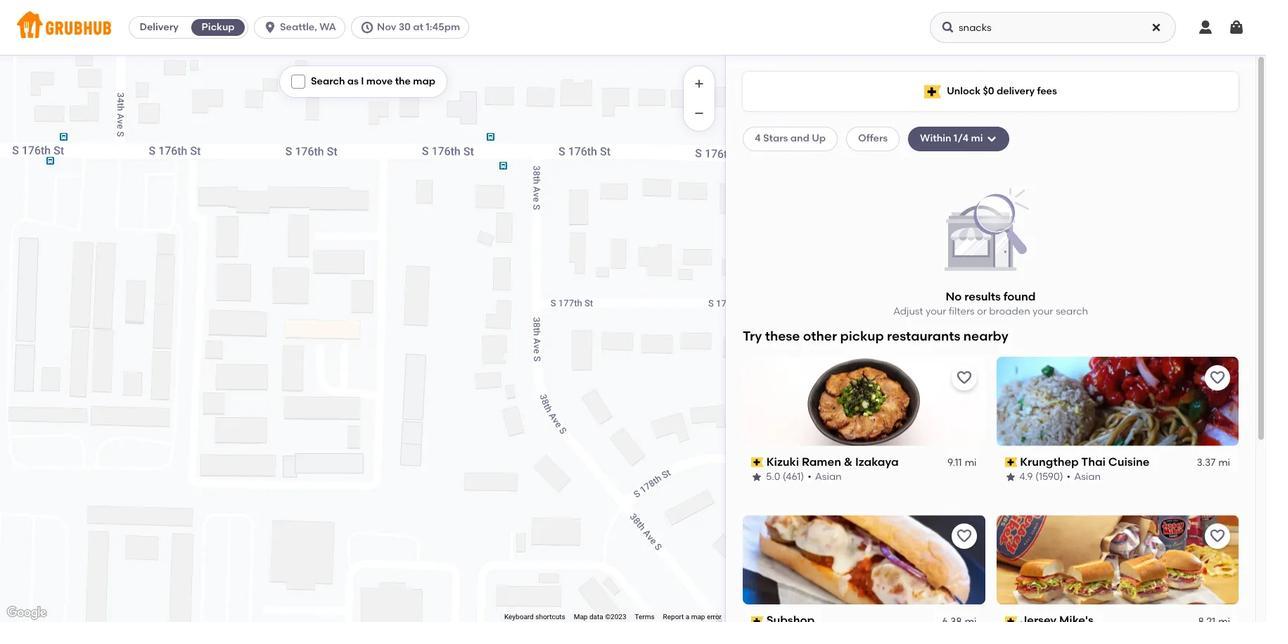 Task type: describe. For each thing, give the bounding box(es) containing it.
and
[[791, 133, 810, 145]]

(461)
[[783, 471, 805, 483]]

save this restaurant button for subshop logo
[[952, 524, 977, 549]]

seattle, wa button
[[254, 16, 351, 39]]

0 vertical spatial map
[[413, 75, 436, 87]]

report
[[663, 613, 684, 621]]

offers
[[859, 133, 888, 145]]

krungthep thai cuisine logo image
[[997, 357, 1240, 446]]

kizuki
[[767, 455, 800, 468]]

up
[[812, 133, 826, 145]]

• asian for thai
[[1067, 471, 1102, 483]]

star icon image for krungthep thai cuisine
[[1005, 472, 1017, 483]]

at
[[413, 21, 424, 33]]

subshop logo image
[[743, 516, 986, 605]]

report a map error link
[[663, 613, 722, 621]]

• for kizuki
[[808, 471, 812, 483]]

i
[[361, 75, 364, 87]]

google image
[[4, 604, 50, 622]]

asian for ramen
[[816, 471, 842, 483]]

keyboard shortcuts
[[505, 613, 566, 621]]

no
[[946, 290, 962, 303]]

found
[[1004, 290, 1036, 303]]

within 1/4 mi
[[921, 133, 984, 145]]

other
[[804, 328, 838, 344]]

results
[[965, 290, 1002, 303]]

main navigation navigation
[[0, 0, 1267, 55]]

mi for kizuki ramen & izakaya
[[965, 457, 977, 469]]

ramen
[[802, 455, 842, 468]]

1:45pm
[[426, 21, 460, 33]]

save this restaurant button for krungthep thai cuisine logo on the right of page
[[1206, 365, 1231, 390]]

these
[[766, 328, 801, 344]]

1 vertical spatial subscription pass image
[[1005, 616, 1018, 622]]

keyboard
[[505, 613, 534, 621]]

kizuki ramen & izakaya logo image
[[743, 357, 986, 446]]

svg image for nov 30 at 1:45pm
[[360, 20, 374, 34]]

• for krungthep
[[1067, 471, 1071, 483]]

seattle,
[[280, 21, 317, 33]]

nov 30 at 1:45pm
[[377, 21, 460, 33]]

stars
[[764, 133, 789, 145]]

4 stars and up
[[755, 133, 826, 145]]

0 vertical spatial subscription pass image
[[1005, 457, 1018, 467]]

5.0
[[767, 471, 781, 483]]

report a map error
[[663, 613, 722, 621]]

nearby
[[964, 328, 1009, 344]]

5.0 (461)
[[767, 471, 805, 483]]

2 horizontal spatial svg image
[[1152, 22, 1163, 33]]

pickup
[[841, 328, 885, 344]]

within
[[921, 133, 952, 145]]

unlock $0 delivery fees
[[948, 85, 1058, 97]]

restaurants
[[888, 328, 961, 344]]

3.37 mi
[[1198, 457, 1231, 469]]

delivery
[[997, 85, 1035, 97]]

©2023
[[605, 613, 627, 621]]

shortcuts
[[536, 613, 566, 621]]

wa
[[320, 21, 336, 33]]

save this restaurant button for kizuki ramen & izakaya logo
[[952, 365, 977, 390]]

minus icon image
[[693, 106, 707, 120]]

mi for krungthep thai cuisine
[[1219, 457, 1231, 469]]

star icon image for kizuki ramen & izakaya
[[752, 472, 763, 483]]

search
[[1056, 306, 1089, 318]]

4
[[755, 133, 761, 145]]

map
[[574, 613, 588, 621]]

9.11
[[948, 457, 963, 469]]

cuisine
[[1109, 455, 1150, 468]]

3.37
[[1198, 457, 1216, 469]]

1/4
[[954, 133, 969, 145]]

Search for food, convenience, alcohol... search field
[[931, 12, 1177, 43]]

delivery button
[[130, 16, 189, 39]]



Task type: locate. For each thing, give the bounding box(es) containing it.
delivery
[[140, 21, 179, 33]]

mi right 3.37
[[1219, 457, 1231, 469]]

• asian down ramen
[[808, 471, 842, 483]]

svg image inside nov 30 at 1:45pm button
[[360, 20, 374, 34]]

9.11 mi
[[948, 457, 977, 469]]

keyboard shortcuts button
[[505, 612, 566, 622]]

search
[[311, 75, 345, 87]]

mi
[[972, 133, 984, 145], [965, 457, 977, 469], [1219, 457, 1231, 469]]

unlock
[[948, 85, 981, 97]]

data
[[590, 613, 604, 621]]

0 horizontal spatial subscription pass image
[[752, 457, 764, 467]]

map right the the
[[413, 75, 436, 87]]

mi right 1/4
[[972, 133, 984, 145]]

1 horizontal spatial svg image
[[360, 20, 374, 34]]

krungthep thai cuisine
[[1021, 455, 1150, 468]]

2 your from the left
[[1033, 306, 1054, 318]]

1 horizontal spatial your
[[1033, 306, 1054, 318]]

save this restaurant image
[[956, 369, 973, 386], [956, 528, 973, 545]]

1 vertical spatial save this restaurant image
[[1210, 528, 1227, 545]]

star icon image left 5.0
[[752, 472, 763, 483]]

2 • from the left
[[1067, 471, 1071, 483]]

subscription pass image
[[752, 457, 764, 467], [1005, 616, 1018, 622]]

seattle, wa
[[280, 21, 336, 33]]

fees
[[1038, 85, 1058, 97]]

map right a
[[692, 613, 706, 621]]

0 horizontal spatial asian
[[816, 471, 842, 483]]

•
[[808, 471, 812, 483], [1067, 471, 1071, 483]]

1 asian from the left
[[816, 471, 842, 483]]

terms
[[635, 613, 655, 621]]

save this restaurant button for jersey mike's logo
[[1206, 524, 1231, 549]]

1 save this restaurant image from the top
[[1210, 369, 1227, 386]]

0 vertical spatial save this restaurant image
[[956, 369, 973, 386]]

subscription pass image left krungthep
[[1005, 457, 1018, 467]]

the
[[395, 75, 411, 87]]

4.9
[[1020, 471, 1034, 483]]

thai
[[1082, 455, 1106, 468]]

• asian down krungthep thai cuisine
[[1067, 471, 1102, 483]]

jersey mike's logo image
[[997, 516, 1240, 605]]

• asian for ramen
[[808, 471, 842, 483]]

2 • asian from the left
[[1067, 471, 1102, 483]]

1 horizontal spatial map
[[692, 613, 706, 621]]

(1590)
[[1036, 471, 1064, 483]]

1 horizontal spatial •
[[1067, 471, 1071, 483]]

kizuki ramen & izakaya
[[767, 455, 899, 468]]

asian
[[816, 471, 842, 483], [1075, 471, 1102, 483]]

filters
[[949, 306, 975, 318]]

0 vertical spatial save this restaurant image
[[1210, 369, 1227, 386]]

your down found on the top
[[1033, 306, 1054, 318]]

&
[[844, 455, 853, 468]]

2 save this restaurant image from the top
[[1210, 528, 1227, 545]]

no results found adjust your filters or broaden your search
[[894, 290, 1089, 318]]

2 star icon image from the left
[[1005, 472, 1017, 483]]

1 save this restaurant image from the top
[[956, 369, 973, 386]]

star icon image left 4.9 at right
[[1005, 472, 1017, 483]]

as
[[348, 75, 359, 87]]

adjust
[[894, 306, 924, 318]]

0 vertical spatial subscription pass image
[[752, 457, 764, 467]]

mi right 9.11
[[965, 457, 977, 469]]

1 • from the left
[[808, 471, 812, 483]]

1 horizontal spatial star icon image
[[1005, 472, 1017, 483]]

save this restaurant image for save this restaurant 'button' corresponding to krungthep thai cuisine logo on the right of page
[[1210, 369, 1227, 386]]

0 horizontal spatial star icon image
[[752, 472, 763, 483]]

0 horizontal spatial • asian
[[808, 471, 842, 483]]

30
[[399, 21, 411, 33]]

svg image
[[1198, 19, 1215, 36], [1229, 19, 1246, 36], [942, 20, 956, 34], [987, 133, 998, 145]]

nov 30 at 1:45pm button
[[351, 16, 475, 39]]

• right (1590)
[[1067, 471, 1071, 483]]

4.9 (1590)
[[1020, 471, 1064, 483]]

svg image for seattle, wa
[[263, 20, 277, 34]]

map region
[[0, 54, 876, 622]]

broaden
[[990, 306, 1031, 318]]

izakaya
[[856, 455, 899, 468]]

1 vertical spatial map
[[692, 613, 706, 621]]

0 horizontal spatial subscription pass image
[[752, 616, 764, 622]]

1 • asian from the left
[[808, 471, 842, 483]]

save this restaurant image
[[1210, 369, 1227, 386], [1210, 528, 1227, 545]]

pickup button
[[189, 16, 248, 39]]

1 vertical spatial save this restaurant image
[[956, 528, 973, 545]]

map data ©2023
[[574, 613, 627, 621]]

your
[[926, 306, 947, 318], [1033, 306, 1054, 318]]

1 vertical spatial subscription pass image
[[752, 616, 764, 622]]

asian down krungthep thai cuisine
[[1075, 471, 1102, 483]]

save this restaurant image for save this restaurant 'button' related to jersey mike's logo
[[1210, 528, 1227, 545]]

terms link
[[635, 613, 655, 621]]

try
[[743, 328, 763, 344]]

move
[[367, 75, 393, 87]]

subscription pass image right error
[[752, 616, 764, 622]]

try these other pickup restaurants nearby
[[743, 328, 1009, 344]]

star icon image
[[752, 472, 763, 483], [1005, 472, 1017, 483]]

0 horizontal spatial •
[[808, 471, 812, 483]]

svg image
[[263, 20, 277, 34], [360, 20, 374, 34], [1152, 22, 1163, 33]]

save this restaurant image for kizuki ramen & izakaya logo save this restaurant 'button'
[[956, 369, 973, 386]]

nov
[[377, 21, 396, 33]]

1 horizontal spatial asian
[[1075, 471, 1102, 483]]

asian for thai
[[1075, 471, 1102, 483]]

error
[[707, 613, 722, 621]]

svg image inside seattle, wa button
[[263, 20, 277, 34]]

0 horizontal spatial map
[[413, 75, 436, 87]]

search as i move the map
[[311, 75, 436, 87]]

map
[[413, 75, 436, 87], [692, 613, 706, 621]]

1 horizontal spatial subscription pass image
[[1005, 616, 1018, 622]]

1 horizontal spatial subscription pass image
[[1005, 457, 1018, 467]]

1 your from the left
[[926, 306, 947, 318]]

a
[[686, 613, 690, 621]]

save this restaurant button
[[952, 365, 977, 390], [1206, 365, 1231, 390], [952, 524, 977, 549], [1206, 524, 1231, 549]]

pickup
[[202, 21, 235, 33]]

asian down kizuki ramen & izakaya
[[816, 471, 842, 483]]

0 horizontal spatial your
[[926, 306, 947, 318]]

subscription pass image
[[1005, 457, 1018, 467], [752, 616, 764, 622]]

plus icon image
[[693, 77, 707, 91]]

$0
[[984, 85, 995, 97]]

or
[[978, 306, 988, 318]]

grubhub plus flag logo image
[[925, 85, 942, 98]]

2 asian from the left
[[1075, 471, 1102, 483]]

• asian
[[808, 471, 842, 483], [1067, 471, 1102, 483]]

save this restaurant image for save this restaurant 'button' corresponding to subshop logo
[[956, 528, 973, 545]]

0 horizontal spatial svg image
[[263, 20, 277, 34]]

2 save this restaurant image from the top
[[956, 528, 973, 545]]

your down no
[[926, 306, 947, 318]]

1 horizontal spatial • asian
[[1067, 471, 1102, 483]]

1 star icon image from the left
[[752, 472, 763, 483]]

krungthep
[[1021, 455, 1080, 468]]

• right (461)
[[808, 471, 812, 483]]



Task type: vqa. For each thing, say whether or not it's contained in the screenshot.
ihop image
no



